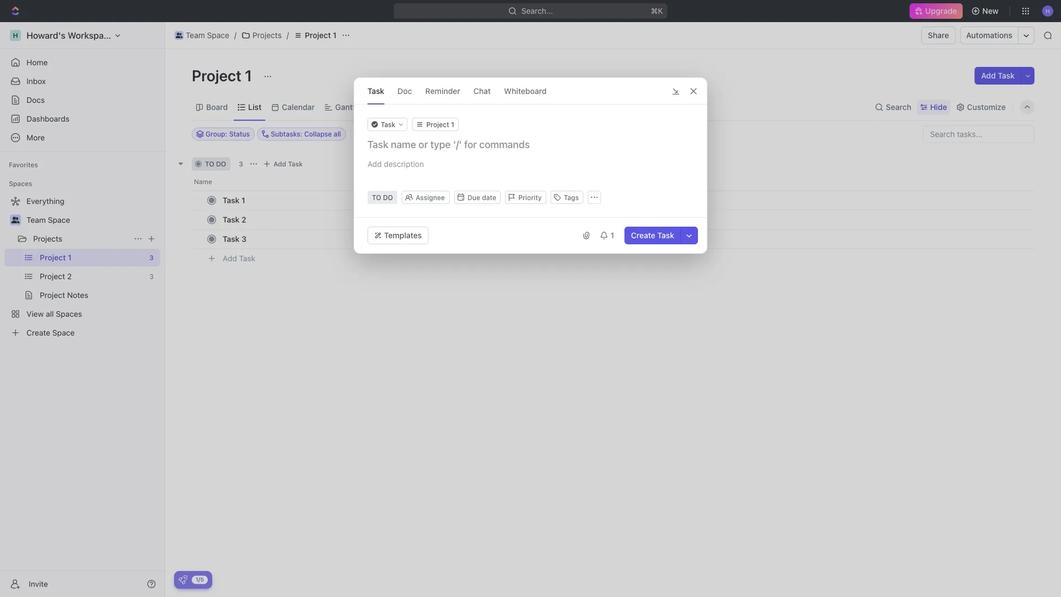 Task type: vqa. For each thing, say whether or not it's contained in the screenshot.
left the to
yes



Task type: locate. For each thing, give the bounding box(es) containing it.
0 horizontal spatial to
[[205, 160, 214, 168]]

3 down 2
[[242, 234, 247, 244]]

‎task up the "‎task 2"
[[223, 196, 240, 205]]

add task up customize
[[982, 71, 1015, 80]]

tree
[[4, 192, 160, 342]]

team inside the sidebar navigation
[[27, 215, 46, 224]]

list
[[248, 103, 262, 112]]

1 vertical spatial add task button
[[260, 157, 307, 171]]

1 horizontal spatial team
[[186, 31, 205, 40]]

1 vertical spatial do
[[383, 193, 393, 201]]

task
[[998, 71, 1015, 80], [368, 86, 384, 95], [381, 121, 396, 128], [288, 160, 303, 168], [658, 231, 674, 240], [223, 234, 240, 244], [239, 254, 255, 263]]

‎task 1 link
[[220, 192, 383, 208]]

priority
[[519, 193, 542, 201]]

2 vertical spatial add
[[223, 254, 237, 263]]

2 horizontal spatial add
[[982, 71, 996, 80]]

add task button down task 3
[[218, 252, 260, 265]]

dialog containing task
[[354, 77, 708, 254]]

add up customize
[[982, 71, 996, 80]]

0 vertical spatial to
[[205, 160, 214, 168]]

doc
[[398, 86, 412, 95]]

board link
[[204, 100, 228, 115]]

1 vertical spatial user group image
[[11, 217, 20, 223]]

1 horizontal spatial projects link
[[239, 29, 285, 42]]

1 vertical spatial to
[[372, 193, 381, 201]]

1 horizontal spatial project
[[305, 31, 331, 40]]

do
[[216, 160, 226, 168], [383, 193, 393, 201]]

add task for bottommost add task button
[[223, 254, 255, 263]]

new
[[983, 6, 999, 15]]

sidebar navigation
[[0, 22, 165, 597]]

3
[[239, 160, 243, 168], [242, 234, 247, 244]]

1 vertical spatial team
[[27, 215, 46, 224]]

add task up ‎task 1 link
[[274, 160, 303, 168]]

to
[[205, 160, 214, 168], [372, 193, 381, 201]]

add
[[982, 71, 996, 80], [274, 160, 286, 168], [223, 254, 237, 263]]

1 horizontal spatial do
[[383, 193, 393, 201]]

do inside dropdown button
[[383, 193, 393, 201]]

1 vertical spatial team space
[[27, 215, 70, 224]]

0 vertical spatial add task button
[[975, 67, 1022, 85]]

hide
[[931, 103, 947, 112]]

task up ‎task 1 link
[[288, 160, 303, 168]]

0 horizontal spatial project 1
[[192, 66, 256, 84]]

team space link
[[172, 29, 232, 42], [27, 211, 158, 229]]

user group image
[[176, 33, 183, 38], [11, 217, 20, 223]]

‎task
[[223, 196, 240, 205], [223, 215, 240, 224]]

2 vertical spatial add task button
[[218, 252, 260, 265]]

task inside dropdown button
[[381, 121, 396, 128]]

create task
[[631, 231, 674, 240]]

team
[[186, 31, 205, 40], [27, 215, 46, 224]]

1 vertical spatial space
[[48, 215, 70, 224]]

task right create
[[658, 231, 674, 240]]

docs
[[27, 95, 45, 104]]

1 vertical spatial 3
[[242, 234, 247, 244]]

2 horizontal spatial add task
[[982, 71, 1015, 80]]

to do up ‎task 1
[[205, 160, 226, 168]]

home link
[[4, 54, 160, 71]]

0 vertical spatial user group image
[[176, 33, 183, 38]]

1 horizontal spatial to do
[[372, 193, 393, 201]]

1 button
[[595, 227, 620, 244]]

1 horizontal spatial team space
[[186, 31, 229, 40]]

2 ‎task from the top
[[223, 215, 240, 224]]

doc button
[[398, 78, 412, 104]]

task down task 3
[[239, 254, 255, 263]]

onboarding checklist button image
[[179, 575, 187, 584]]

project 1
[[305, 31, 337, 40], [192, 66, 256, 84]]

reminder
[[425, 86, 460, 95]]

templates
[[384, 231, 422, 240]]

1 vertical spatial to do
[[372, 193, 393, 201]]

inbox
[[27, 77, 46, 86]]

1 vertical spatial add task
[[274, 160, 303, 168]]

templates button
[[368, 227, 429, 244]]

2 vertical spatial add task
[[223, 254, 255, 263]]

1 horizontal spatial project 1
[[305, 31, 337, 40]]

0 vertical spatial team
[[186, 31, 205, 40]]

0 vertical spatial ‎task
[[223, 196, 240, 205]]

task button
[[368, 118, 408, 131]]

0 vertical spatial do
[[216, 160, 226, 168]]

reminder button
[[425, 78, 460, 104]]

1 vertical spatial ‎task
[[223, 215, 240, 224]]

0 horizontal spatial to do
[[205, 160, 226, 168]]

automations button
[[961, 27, 1018, 44]]

0 vertical spatial project 1
[[305, 31, 337, 40]]

0 vertical spatial to do
[[205, 160, 226, 168]]

task down the table
[[381, 121, 396, 128]]

0 vertical spatial team space link
[[172, 29, 232, 42]]

add task button up ‎task 1 link
[[260, 157, 307, 171]]

due
[[468, 193, 480, 201]]

1 vertical spatial projects
[[33, 234, 62, 243]]

assignee
[[416, 193, 445, 201]]

team space
[[186, 31, 229, 40], [27, 215, 70, 224]]

Search tasks... text field
[[924, 126, 1034, 142]]

1 horizontal spatial to
[[372, 193, 381, 201]]

to do up templates dropdown button
[[372, 193, 393, 201]]

projects link
[[239, 29, 285, 42], [33, 230, 129, 248]]

due date button
[[454, 191, 501, 204]]

1 horizontal spatial add
[[274, 160, 286, 168]]

add down task 3
[[223, 254, 237, 263]]

1 vertical spatial project 1
[[192, 66, 256, 84]]

to do
[[205, 160, 226, 168], [372, 193, 393, 201]]

/
[[234, 31, 237, 40], [287, 31, 289, 40]]

add task for the top add task button
[[982, 71, 1015, 80]]

add up ‎task 1 link
[[274, 160, 286, 168]]

1 horizontal spatial user group image
[[176, 33, 183, 38]]

create
[[631, 231, 656, 240]]

0 vertical spatial projects
[[253, 31, 282, 40]]

share button
[[922, 27, 956, 44]]

1 inside button
[[611, 231, 614, 240]]

add task button
[[975, 67, 1022, 85], [260, 157, 307, 171], [218, 252, 260, 265]]

⌘k
[[651, 6, 663, 15]]

0 horizontal spatial projects link
[[33, 230, 129, 248]]

‎task for ‎task 2
[[223, 215, 240, 224]]

dashboards link
[[4, 110, 160, 128]]

dialog
[[354, 77, 708, 254]]

0 vertical spatial space
[[207, 31, 229, 40]]

project
[[305, 31, 331, 40], [192, 66, 242, 84]]

‎task left 2
[[223, 215, 240, 224]]

0 horizontal spatial space
[[48, 215, 70, 224]]

1 horizontal spatial team space link
[[172, 29, 232, 42]]

1 vertical spatial team space link
[[27, 211, 158, 229]]

inbox link
[[4, 72, 160, 90]]

1 horizontal spatial projects
[[253, 31, 282, 40]]

onboarding checklist button element
[[179, 575, 187, 584]]

upgrade link
[[910, 3, 963, 19]]

0 vertical spatial 3
[[239, 160, 243, 168]]

0 horizontal spatial add task
[[223, 254, 255, 263]]

date
[[482, 193, 496, 201]]

0 horizontal spatial projects
[[33, 234, 62, 243]]

0 vertical spatial add task
[[982, 71, 1015, 80]]

‎task 2
[[223, 215, 246, 224]]

0 horizontal spatial /
[[234, 31, 237, 40]]

1 horizontal spatial add task
[[274, 160, 303, 168]]

3 up ‎task 1
[[239, 160, 243, 168]]

0 horizontal spatial team space
[[27, 215, 70, 224]]

add task down task 3
[[223, 254, 255, 263]]

table
[[376, 103, 396, 112]]

automations
[[967, 31, 1013, 40]]

0 horizontal spatial project
[[192, 66, 242, 84]]

projects inside the sidebar navigation
[[33, 234, 62, 243]]

home
[[27, 58, 48, 67]]

tree containing team space
[[4, 192, 160, 342]]

1 ‎task from the top
[[223, 196, 240, 205]]

1
[[333, 31, 337, 40], [245, 66, 252, 84], [242, 196, 245, 205], [611, 231, 614, 240]]

docs link
[[4, 91, 160, 109]]

do left assignee 'dropdown button'
[[383, 193, 393, 201]]

to do inside dropdown button
[[372, 193, 393, 201]]

list link
[[246, 100, 262, 115]]

table link
[[374, 100, 396, 115]]

1 vertical spatial add
[[274, 160, 286, 168]]

add task button up customize
[[975, 67, 1022, 85]]

0 horizontal spatial team
[[27, 215, 46, 224]]

do up ‎task 1
[[216, 160, 226, 168]]

task button
[[368, 78, 384, 104]]

search...
[[522, 6, 553, 15]]

space
[[207, 31, 229, 40], [48, 215, 70, 224]]

team space inside tree
[[27, 215, 70, 224]]

projects
[[253, 31, 282, 40], [33, 234, 62, 243]]

0 horizontal spatial user group image
[[11, 217, 20, 223]]

add task
[[982, 71, 1015, 80], [274, 160, 303, 168], [223, 254, 255, 263]]

1 horizontal spatial /
[[287, 31, 289, 40]]

whiteboard
[[504, 86, 547, 95]]



Task type: describe. For each thing, give the bounding box(es) containing it.
user group image inside the sidebar navigation
[[11, 217, 20, 223]]

tags button
[[551, 191, 584, 204]]

0 horizontal spatial add
[[223, 254, 237, 263]]

to inside dropdown button
[[372, 193, 381, 201]]

dashboards
[[27, 114, 69, 123]]

search button
[[872, 100, 915, 115]]

chat button
[[474, 78, 491, 104]]

favorites
[[9, 161, 38, 169]]

assignee button
[[403, 193, 449, 202]]

0 horizontal spatial do
[[216, 160, 226, 168]]

‎task 2 link
[[220, 212, 383, 228]]

1 vertical spatial project
[[192, 66, 242, 84]]

tree inside the sidebar navigation
[[4, 192, 160, 342]]

tags
[[564, 193, 579, 201]]

customize
[[967, 103, 1006, 112]]

task inside button
[[658, 231, 674, 240]]

0 vertical spatial projects link
[[239, 29, 285, 42]]

0 vertical spatial project
[[305, 31, 331, 40]]

calendar link
[[280, 100, 315, 115]]

task up table "link"
[[368, 86, 384, 95]]

0 vertical spatial add
[[982, 71, 996, 80]]

‎task for ‎task 1
[[223, 196, 240, 205]]

tags button
[[551, 191, 584, 204]]

invite
[[29, 579, 48, 588]]

task up customize
[[998, 71, 1015, 80]]

gantt link
[[333, 100, 356, 115]]

search
[[886, 103, 912, 112]]

to do button
[[368, 191, 398, 204]]

1 horizontal spatial space
[[207, 31, 229, 40]]

due date
[[468, 193, 496, 201]]

whiteboard button
[[504, 78, 547, 104]]

chat
[[474, 86, 491, 95]]

0 vertical spatial team space
[[186, 31, 229, 40]]

1/5
[[196, 576, 204, 583]]

spaces
[[9, 180, 32, 187]]

priority button
[[505, 191, 546, 204]]

1 button
[[595, 227, 620, 244]]

task 3
[[223, 234, 247, 244]]

calendar
[[282, 103, 315, 112]]

create task button
[[625, 227, 681, 244]]

2 / from the left
[[287, 31, 289, 40]]

2
[[242, 215, 246, 224]]

project 1 link
[[291, 29, 339, 42]]

Task name or type '/' for commands text field
[[368, 138, 696, 151]]

1 / from the left
[[234, 31, 237, 40]]

upgrade
[[926, 6, 957, 15]]

share
[[928, 31, 949, 40]]

priority button
[[505, 191, 546, 204]]

customize button
[[953, 100, 1009, 115]]

new button
[[967, 2, 1006, 20]]

space inside tree
[[48, 215, 70, 224]]

‎task 1
[[223, 196, 245, 205]]

gantt
[[335, 103, 356, 112]]

board
[[206, 103, 228, 112]]

task 3 link
[[220, 231, 383, 247]]

hide button
[[917, 100, 951, 115]]

task down the "‎task 2"
[[223, 234, 240, 244]]

1 vertical spatial projects link
[[33, 230, 129, 248]]

favorites button
[[4, 158, 42, 171]]

0 horizontal spatial team space link
[[27, 211, 158, 229]]



